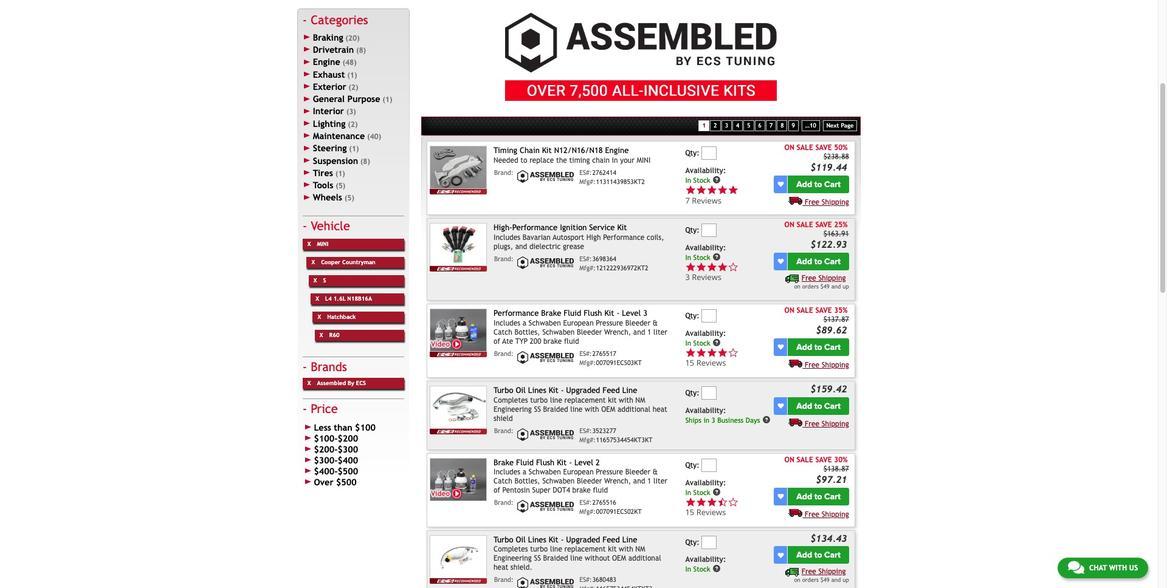Task type: locate. For each thing, give the bounding box(es) containing it.
5 add to cart from the top
[[797, 492, 841, 502]]

3 stock from the top
[[694, 339, 711, 347]]

2 vertical spatial question sign image
[[713, 565, 721, 574]]

es#: for es#: 2765516 mfg#: 007091ecs02kt
[[580, 499, 592, 507]]

save up $163.91 at the top of page
[[816, 221, 832, 229]]

2 line from the top
[[623, 536, 637, 545]]

es#: inside es#: 2765516 mfg#: 007091ecs02kt
[[580, 499, 592, 507]]

2 nm from the top
[[636, 546, 646, 554]]

turbo inside turbo oil lines kit - upgraded feed line completes turbo line replacement kit with nm engineering ss braided line without oem additional heat shield.
[[494, 536, 514, 545]]

1 & from the top
[[653, 319, 658, 328]]

free shipping image right days
[[789, 418, 803, 427]]

brake
[[541, 309, 562, 318], [494, 459, 514, 468]]

1 vertical spatial nm
[[636, 546, 646, 554]]

1 horizontal spatial 7
[[770, 122, 773, 129]]

reviews for $97.21
[[697, 507, 726, 518]]

ss left "without" in the right of the page
[[534, 555, 541, 563]]

and up 35%
[[832, 283, 841, 290]]

1 question sign image from the top
[[713, 176, 721, 184]]

line
[[623, 386, 637, 395], [623, 536, 637, 545]]

sale down …10 link at the right of the page
[[797, 144, 814, 152]]

0 vertical spatial additional
[[618, 405, 651, 414]]

additional inside the turbo oil lines kit - upgraded feed line completes turbo line replacement kit with nm engineering ss braided line with oem additional heat shield
[[618, 405, 651, 414]]

assembled by ecs - corporate logo image for kit
[[516, 169, 577, 184]]

es#: inside the es#: 3523277 mfg#: 11657534454kt3kt
[[580, 427, 592, 435]]

star image inside 3 reviews link
[[718, 262, 728, 273]]

& inside performance brake fluid flush kit - level 3 includes a schwaben european pressure bleeder & catch bottles, schwaben bleeder wrench, and 1 liter of ate typ 200 brake fluid
[[653, 319, 658, 328]]

add to cart for $122.93
[[797, 256, 841, 267]]

cart for $97.21
[[825, 492, 841, 502]]

sale left 30% on the bottom
[[797, 456, 814, 465]]

1 vertical spatial pressure
[[596, 468, 623, 477]]

line for turbo oil lines kit - upgraded feed line completes turbo line replacement kit with nm engineering ss braided line without oem additional heat shield.
[[623, 536, 637, 545]]

4 add to cart from the top
[[797, 401, 841, 412]]

&
[[653, 319, 658, 328], [653, 468, 658, 477]]

oil
[[516, 386, 526, 395], [516, 536, 526, 545]]

comments image
[[1068, 561, 1085, 575]]

-
[[617, 309, 620, 318], [561, 386, 564, 395], [569, 459, 572, 468], [561, 536, 564, 545]]

1 vertical spatial oil
[[516, 536, 526, 545]]

0 vertical spatial replacement
[[565, 396, 606, 405]]

assembled by ecs - corporate logo image down replace
[[516, 169, 577, 184]]

engineering for turbo oil lines kit - upgraded feed line completes turbo line replacement kit with nm engineering ss braided line with oem additional heat shield
[[494, 405, 532, 414]]

of inside performance brake fluid flush kit - level 3 includes a schwaben european pressure bleeder & catch bottles, schwaben bleeder wrench, and 1 liter of ate typ 200 brake fluid
[[494, 337, 500, 346]]

0 vertical spatial in
[[612, 156, 618, 165]]

assembled by ecs - corporate logo image
[[516, 169, 577, 184], [516, 255, 577, 270], [516, 350, 577, 365], [516, 427, 577, 442], [516, 499, 577, 515], [516, 577, 577, 589]]

wheels
[[313, 192, 342, 203]]

(5) right wheels
[[345, 194, 354, 203]]

(1)
[[347, 71, 357, 79], [383, 96, 392, 104], [349, 145, 359, 153], [335, 170, 345, 178]]

5 assembled by ecs - corporate logo image from the top
[[516, 499, 577, 515]]

to down chain at the top left of the page
[[521, 156, 528, 165]]

0 horizontal spatial flush
[[536, 459, 555, 468]]

es#: inside es#: 3698364 mfg#: 121222936972kt2
[[580, 255, 592, 262]]

add to wish list image for $119.44
[[778, 181, 784, 188]]

performance up bavarian
[[513, 223, 558, 232]]

heat for turbo oil lines kit - upgraded feed line completes turbo line replacement kit with nm engineering ss braided line without oem additional heat shield.
[[494, 564, 509, 572]]

oil for turbo oil lines kit - upgraded feed line completes turbo line replacement kit with nm engineering ss braided line with oem additional heat shield
[[516, 386, 526, 395]]

0 vertical spatial pressure
[[596, 319, 623, 328]]

x hatchback
[[318, 314, 356, 320]]

1 vertical spatial flush
[[536, 459, 555, 468]]

x for x l4 1.6l n18b16a
[[316, 295, 319, 302]]

0 vertical spatial 7
[[770, 122, 773, 129]]

x for x hatchback
[[318, 314, 321, 320]]

assembled by ecs - corporate logo image down "200"
[[516, 350, 577, 365]]

nm down 007091ecs02kt
[[636, 546, 646, 554]]

ecs
[[356, 380, 366, 387]]

4 save from the top
[[816, 456, 832, 465]]

add to cart button for $97.21
[[788, 488, 849, 506]]

1 vertical spatial fluid
[[593, 487, 608, 495]]

engineering
[[494, 405, 532, 414], [494, 555, 532, 563]]

2 of from the top
[[494, 487, 500, 495]]

oem
[[602, 405, 616, 414], [612, 555, 626, 563]]

pressure up 2765516
[[596, 468, 623, 477]]

0 vertical spatial fluid
[[564, 337, 579, 346]]

2 free shipping image from the top
[[789, 509, 803, 517]]

with up the es#: 3523277 mfg#: 11657534454kt3kt
[[619, 396, 634, 405]]

add for $119.44
[[797, 179, 813, 190]]

fluid inside performance brake fluid flush kit - level 3 includes a schwaben european pressure bleeder & catch bottles, schwaben bleeder wrench, and 1 liter of ate typ 200 brake fluid
[[564, 337, 579, 346]]

tools
[[313, 180, 334, 190]]

es#: for es#: 2765517 mfg#: 007091ecs03kt
[[580, 350, 592, 357]]

qty:
[[686, 149, 700, 158], [686, 226, 700, 235], [686, 312, 700, 321], [686, 389, 700, 398], [686, 462, 700, 470], [686, 539, 700, 547]]

on left 30% on the bottom
[[785, 456, 795, 465]]

0 horizontal spatial 7
[[686, 195, 690, 206]]

timing
[[494, 146, 518, 155]]

to down $159.42 at the bottom of page
[[815, 401, 822, 412]]

- inside the turbo oil lines kit - upgraded feed line completes turbo line replacement kit with nm engineering ss braided line with oem additional heat shield
[[561, 386, 564, 395]]

engineering up shield
[[494, 405, 532, 414]]

2 add to cart from the top
[[797, 256, 841, 267]]

x left the s
[[314, 277, 317, 284]]

high
[[587, 233, 601, 242]]

3 sale from the top
[[797, 307, 814, 315]]

star image
[[696, 185, 707, 196], [718, 185, 728, 196], [728, 185, 739, 196], [718, 262, 728, 273], [686, 348, 696, 358], [686, 497, 696, 508], [707, 497, 718, 508]]

1 sale from the top
[[797, 144, 814, 152]]

kit inside the turbo oil lines kit - upgraded feed line completes turbo line replacement kit with nm engineering ss braided line with oem additional heat shield
[[608, 396, 617, 405]]

0 vertical spatial brake
[[544, 337, 562, 346]]

turbo up shield.
[[494, 536, 514, 545]]

1 vertical spatial turbo
[[494, 536, 514, 545]]

5 mfg#: from the top
[[580, 509, 596, 516]]

save up $238.88
[[816, 144, 832, 152]]

4 availability: in stock from the top
[[686, 479, 726, 497]]

oem inside the turbo oil lines kit - upgraded feed line completes turbo line replacement kit with nm engineering ss braided line with oem additional heat shield
[[602, 405, 616, 414]]

free up on sale save 25% $163.91 $122.93
[[805, 198, 820, 207]]

1 vertical spatial up
[[843, 577, 849, 584]]

6 es#: from the top
[[580, 577, 592, 584]]

1 vertical spatial line
[[623, 536, 637, 545]]

save inside the on sale save 50% $238.88 $119.44
[[816, 144, 832, 152]]

0 vertical spatial line
[[623, 386, 637, 395]]

kit
[[608, 396, 617, 405], [608, 546, 617, 554]]

9 link
[[788, 120, 799, 131]]

$119.44
[[811, 162, 848, 173]]

1 qty: from the top
[[686, 149, 700, 158]]

15
[[686, 358, 695, 369], [686, 507, 695, 518]]

level down 121222936972kt2
[[622, 309, 641, 318]]

0 vertical spatial ss
[[534, 405, 541, 414]]

2 lines from the top
[[528, 536, 547, 545]]

2 3 reviews link from the top
[[686, 272, 739, 283]]

6
[[759, 122, 762, 129]]

pressure inside brake fluid flush kit - level 2 includes a schwaben european pressure bleeder & catch bottles, schwaben bleeder wrench, and 1 liter of pentosin super dot4 brake fluid
[[596, 468, 623, 477]]

1 vertical spatial wrench,
[[604, 478, 631, 486]]

1 wrench, from the top
[[604, 328, 631, 337]]

(8)
[[356, 46, 366, 55], [361, 157, 370, 166]]

7 reviews
[[686, 195, 722, 206]]

on inside on sale save 35% $137.87 $89.62
[[785, 307, 795, 315]]

0 vertical spatial question sign image
[[713, 253, 721, 261]]

1 vertical spatial orders
[[803, 577, 819, 584]]

es#2765517 - 007091ecs03kt - performance brake fluid flush kit - level 3 - includes a schwaben european pressure bleeder & catch bottles, schwaben bleeder wrench, and 1 liter of ate typ 200 brake fluid - assembled by ecs - audi bmw volkswagen mini porsche image
[[430, 309, 487, 352]]

1 vertical spatial level
[[575, 459, 594, 468]]

1 vertical spatial upgraded
[[566, 536, 600, 545]]

1 vertical spatial feed
[[603, 536, 620, 545]]

brands x assembled by ecs
[[308, 360, 366, 387]]

a
[[523, 319, 527, 328], [523, 468, 527, 477]]

1 vertical spatial turbo oil lines kit - upgraded feed line link
[[494, 536, 637, 545]]

mfg#: inside es#: 3698364 mfg#: 121222936972kt2
[[580, 264, 596, 272]]

free shipping for $119.44
[[805, 198, 849, 207]]

2 7 reviews link from the top
[[686, 195, 739, 206]]

25%
[[834, 221, 848, 229]]

1 empty star image from the top
[[728, 262, 739, 273]]

2 engineering from the top
[[494, 555, 532, 563]]

2 availability: from the top
[[686, 244, 726, 252]]

1 inside brake fluid flush kit - level 2 includes a schwaben european pressure bleeder & catch bottles, schwaben bleeder wrench, and 1 liter of pentosin super dot4 brake fluid
[[648, 478, 651, 486]]

save
[[816, 144, 832, 152], [816, 221, 832, 229], [816, 307, 832, 315], [816, 456, 832, 465]]

add to cart for $97.21
[[797, 492, 841, 502]]

1 vertical spatial liter
[[654, 478, 668, 486]]

completes inside turbo oil lines kit - upgraded feed line completes turbo line replacement kit with nm engineering ss braided line without oem additional heat shield.
[[494, 546, 528, 554]]

n12/n16/n18
[[554, 146, 603, 155]]

to for 1st add to cart 'button' from the bottom
[[815, 551, 822, 561]]

mfg#: inside es#: 2765516 mfg#: 007091ecs02kt
[[580, 509, 596, 516]]

braided inside the turbo oil lines kit - upgraded feed line completes turbo line replacement kit with nm engineering ss braided line with oem additional heat shield
[[543, 405, 568, 414]]

shipping up 35%
[[819, 274, 846, 283]]

flush inside brake fluid flush kit - level 2 includes a schwaben european pressure bleeder & catch bottles, schwaben bleeder wrench, and 1 liter of pentosin super dot4 brake fluid
[[536, 459, 555, 468]]

x left l4
[[316, 295, 319, 302]]

$49
[[821, 283, 830, 290], [821, 577, 830, 584]]

next page
[[827, 122, 854, 129]]

0 vertical spatial orders
[[803, 283, 819, 290]]

free shipping image
[[789, 196, 803, 205], [786, 275, 800, 283], [789, 359, 803, 368], [786, 569, 800, 577]]

1 replacement from the top
[[565, 396, 606, 405]]

brand: for brake
[[494, 499, 514, 507]]

es#: left 3523277
[[580, 427, 592, 435]]

on inside the on sale save 50% $238.88 $119.44
[[785, 144, 795, 152]]

15 reviews left empty star image
[[686, 507, 726, 518]]

liter inside brake fluid flush kit - level 2 includes a schwaben european pressure bleeder & catch bottles, schwaben bleeder wrench, and 1 liter of pentosin super dot4 brake fluid
[[654, 478, 668, 486]]

2 vertical spatial 1
[[648, 478, 651, 486]]

3 add to cart from the top
[[797, 342, 841, 353]]

on
[[785, 144, 795, 152], [785, 221, 795, 229], [785, 307, 795, 315], [785, 456, 795, 465]]

4 qty: from the top
[[686, 389, 700, 398]]

1 catch from the top
[[494, 328, 513, 337]]

add
[[797, 179, 813, 190], [797, 256, 813, 267], [797, 342, 813, 353], [797, 401, 813, 412], [797, 492, 813, 502], [797, 551, 813, 561]]

1 vertical spatial turbo
[[530, 546, 548, 554]]

(5) up wheels
[[336, 182, 346, 190]]

add to cart button down $159.42 at the bottom of page
[[788, 398, 849, 415]]

0 vertical spatial mini
[[637, 156, 651, 165]]

1 vertical spatial engine
[[605, 146, 629, 155]]

$122.93
[[811, 239, 848, 250]]

schwaben up dot4 at the left of page
[[543, 478, 575, 486]]

brake right dot4 at the left of page
[[573, 487, 591, 495]]

ss for turbo oil lines kit - upgraded feed line completes turbo line replacement kit with nm engineering ss braided line without oem additional heat shield.
[[534, 555, 541, 563]]

turbo for turbo oil lines kit - upgraded feed line completes turbo line replacement kit with nm engineering ss braided line with oem additional heat shield
[[494, 386, 514, 395]]

categories
[[311, 13, 368, 27]]

on inside on sale save 25% $163.91 $122.93
[[785, 221, 795, 229]]

empty star image
[[728, 262, 739, 273], [728, 348, 739, 358]]

0 vertical spatial question sign image
[[713, 176, 721, 184]]

1 vertical spatial fluid
[[516, 459, 534, 468]]

mfg#: inside the es#: 2765517 mfg#: 007091ecs03kt
[[580, 359, 596, 367]]

oil inside turbo oil lines kit - upgraded feed line completes turbo line replacement kit with nm engineering ss braided line without oem additional heat shield.
[[516, 536, 526, 545]]

mfg#: inside the es#: 3523277 mfg#: 11657534454kt3kt
[[580, 436, 596, 444]]

up
[[843, 283, 849, 290], [843, 577, 849, 584]]

flush inside performance brake fluid flush kit - level 3 includes a schwaben european pressure bleeder & catch bottles, schwaben bleeder wrench, and 1 liter of ate typ 200 brake fluid
[[584, 309, 602, 318]]

1 bottles, from the top
[[515, 328, 540, 337]]

1 mfg#: from the top
[[580, 178, 596, 185]]

1 vertical spatial of
[[494, 487, 500, 495]]

availability: for $97.21
[[686, 479, 726, 487]]

wrench, up 2765516
[[604, 478, 631, 486]]

1 cart from the top
[[825, 179, 841, 190]]

4 add to wish list image from the top
[[778, 494, 784, 500]]

level inside performance brake fluid flush kit - level 3 includes a schwaben european pressure bleeder & catch bottles, schwaben bleeder wrench, and 1 liter of ate typ 200 brake fluid
[[622, 309, 641, 318]]

- for turbo oil lines kit - upgraded feed line completes turbo line replacement kit with nm engineering ss braided line with oem additional heat shield
[[561, 386, 564, 395]]

1 horizontal spatial fluid
[[564, 309, 582, 318]]

0 vertical spatial add to wish list image
[[778, 259, 784, 265]]

15 reviews up availability: ships in 3 business days
[[686, 358, 726, 369]]

free shipping
[[805, 198, 849, 207], [805, 361, 849, 370], [805, 420, 849, 429], [805, 511, 849, 519]]

engine up your
[[605, 146, 629, 155]]

question sign image for 3 reviews
[[713, 253, 721, 261]]

replacement for turbo oil lines kit - upgraded feed line completes turbo line replacement kit with nm engineering ss braided line without oem additional heat shield.
[[565, 546, 606, 554]]

on for $97.21
[[785, 456, 795, 465]]

shipping down $134.43
[[819, 568, 846, 577]]

1 inside performance brake fluid flush kit - level 3 includes a schwaben european pressure bleeder & catch bottles, schwaben bleeder wrench, and 1 liter of ate typ 200 brake fluid
[[648, 328, 651, 337]]

2 ecs tuning recommends this product. image from the top
[[430, 266, 487, 272]]

7
[[770, 122, 773, 129], [686, 195, 690, 206]]

additional right "without" in the right of the page
[[629, 555, 661, 563]]

0 vertical spatial $500
[[338, 466, 358, 477]]

kit up "without" in the right of the page
[[608, 546, 617, 554]]

add down the on sale save 50% $238.88 $119.44
[[797, 179, 813, 190]]

orders
[[803, 283, 819, 290], [803, 577, 819, 584]]

2
[[714, 122, 717, 129], [596, 459, 600, 468]]

1 add to wish list image from the top
[[778, 181, 784, 188]]

replacement inside turbo oil lines kit - upgraded feed line completes turbo line replacement kit with nm engineering ss braided line without oem additional heat shield.
[[565, 546, 606, 554]]

fluid down performance brake fluid flush kit - level 3 link
[[564, 337, 579, 346]]

upgraded for turbo oil lines kit - upgraded feed line completes turbo line replacement kit with nm engineering ss braided line with oem additional heat shield
[[566, 386, 600, 395]]

chain
[[520, 146, 540, 155]]

cart down $97.21
[[825, 492, 841, 502]]

mfg#: down 2765516
[[580, 509, 596, 516]]

question sign image
[[713, 253, 721, 261], [763, 416, 771, 424], [713, 488, 721, 497]]

2 replacement from the top
[[565, 546, 606, 554]]

additional inside turbo oil lines kit - upgraded feed line completes turbo line replacement kit with nm engineering ss braided line without oem additional heat shield.
[[629, 555, 661, 563]]

reviews
[[692, 195, 722, 206], [692, 272, 722, 283], [697, 358, 726, 369], [697, 507, 726, 518]]

0 vertical spatial of
[[494, 337, 500, 346]]

ss
[[534, 405, 541, 414], [534, 555, 541, 563]]

coils,
[[647, 233, 664, 242]]

1 link
[[699, 120, 710, 131]]

0 vertical spatial turbo
[[530, 396, 548, 405]]

question sign image for 7 reviews
[[713, 176, 721, 184]]

1 3 reviews link from the top
[[686, 262, 772, 283]]

completes
[[494, 396, 528, 405], [494, 546, 528, 554]]

line down 007091ecs02kt
[[623, 536, 637, 545]]

add to wish list image for $89.62
[[778, 344, 784, 350]]

on for $119.44
[[785, 144, 795, 152]]

1 horizontal spatial brake
[[541, 309, 562, 318]]

level
[[622, 309, 641, 318], [575, 459, 594, 468]]

braided inside turbo oil lines kit - upgraded feed line completes turbo line replacement kit with nm engineering ss braided line without oem additional heat shield.
[[543, 555, 568, 563]]

add to cart button for $119.44
[[788, 176, 849, 193]]

4 on from the top
[[785, 456, 795, 465]]

free down $122.93
[[802, 274, 817, 283]]

0 vertical spatial liter
[[654, 328, 668, 337]]

level down 3523277
[[575, 459, 594, 468]]

save up $138.87 at the right of page
[[816, 456, 832, 465]]

kit inside turbo oil lines kit - upgraded feed line completes turbo line replacement kit with nm engineering ss braided line without oem additional heat shield.
[[608, 546, 617, 554]]

$500
[[338, 466, 358, 477], [336, 477, 357, 487]]

less than $100 $100-$200 $200-$300 $300-$400 $400-$500 over $500
[[314, 422, 376, 487]]

performance
[[513, 223, 558, 232], [603, 233, 645, 242], [494, 309, 539, 318]]

additional up the es#: 3523277 mfg#: 11657534454kt3kt
[[618, 405, 651, 414]]

to for add to cart 'button' related to $122.93
[[815, 256, 822, 267]]

7 for 7 reviews
[[686, 195, 690, 206]]

1 vertical spatial brake
[[573, 487, 591, 495]]

ate
[[502, 337, 513, 346]]

brake up pentosin
[[494, 459, 514, 468]]

1 free shipping on orders $49 and up from the top
[[794, 274, 849, 290]]

15 reviews for $89.62
[[686, 358, 726, 369]]

turbo for turbo oil lines kit - upgraded feed line completes turbo line replacement kit with nm engineering ss braided line without oem additional heat shield.
[[530, 546, 548, 554]]

question sign image right days
[[763, 416, 771, 424]]

fluid inside brake fluid flush kit - level 2 includes a schwaben european pressure bleeder & catch bottles, schwaben bleeder wrench, and 1 liter of pentosin super dot4 brake fluid
[[593, 487, 608, 495]]

0 vertical spatial oil
[[516, 386, 526, 395]]

typ
[[516, 337, 528, 346]]

in right ships
[[704, 416, 710, 425]]

add to cart down $97.21
[[797, 492, 841, 502]]

save inside on sale save 30% $138.87 $97.21
[[816, 456, 832, 465]]

turbo inside the turbo oil lines kit - upgraded feed line completes turbo line replacement kit with nm engineering ss braided line with oem additional heat shield
[[530, 396, 548, 405]]

es#: 3523277 mfg#: 11657534454kt3kt
[[580, 427, 653, 444]]

availability: in stock for $119.44
[[686, 167, 726, 185]]

35%
[[834, 307, 848, 315]]

bottles, inside performance brake fluid flush kit - level 3 includes a schwaben european pressure bleeder & catch bottles, schwaben bleeder wrench, and 1 liter of ate typ 200 brake fluid
[[515, 328, 540, 337]]

and inside brake fluid flush kit - level 2 includes a schwaben european pressure bleeder & catch bottles, schwaben bleeder wrench, and 1 liter of pentosin super dot4 brake fluid
[[634, 478, 645, 486]]

1 vertical spatial includes
[[494, 319, 521, 328]]

1 vertical spatial braided
[[543, 555, 568, 563]]

catch
[[494, 328, 513, 337], [494, 478, 513, 486]]

turbo inside the turbo oil lines kit - upgraded feed line completes turbo line replacement kit with nm engineering ss braided line with oem additional heat shield
[[494, 386, 514, 395]]

4 add to cart button from the top
[[788, 398, 849, 415]]

1 of from the top
[[494, 337, 500, 346]]

1 save from the top
[[816, 144, 832, 152]]

cart down $159.42 at the bottom of page
[[825, 401, 841, 412]]

availability: in stock for $89.62
[[686, 329, 726, 347]]

2 free shipping from the top
[[805, 361, 849, 370]]

1 vertical spatial lines
[[528, 536, 547, 545]]

turbo down "200"
[[530, 396, 548, 405]]

$300-$400 link
[[303, 455, 404, 466]]

1 horizontal spatial level
[[622, 309, 641, 318]]

es#: for es#: 2762414 mfg#: 11311439853kt2
[[580, 169, 592, 176]]

add to cart for $119.44
[[797, 179, 841, 190]]

0 horizontal spatial in
[[612, 156, 618, 165]]

availability: in stock for $122.93
[[686, 244, 726, 262]]

0 vertical spatial (2)
[[349, 83, 358, 92]]

fluid inside brake fluid flush kit - level 2 includes a schwaben european pressure bleeder & catch bottles, schwaben bleeder wrench, and 1 liter of pentosin super dot4 brake fluid
[[516, 459, 534, 468]]

1 includes from the top
[[494, 233, 521, 242]]

star image
[[686, 185, 696, 196], [707, 185, 718, 196], [686, 262, 696, 273], [696, 262, 707, 273], [707, 262, 718, 273], [696, 348, 707, 358], [707, 348, 718, 358], [718, 348, 728, 358], [696, 497, 707, 508]]

0 vertical spatial braided
[[543, 405, 568, 414]]

1 a from the top
[[523, 319, 527, 328]]

add to cart down $122.93
[[797, 256, 841, 267]]

stock for $119.44
[[694, 176, 711, 185]]

question sign image up 3 reviews on the top right
[[713, 253, 721, 261]]

x l4 1.6l n18b16a
[[316, 295, 372, 302]]

engine
[[313, 57, 340, 67], [605, 146, 629, 155]]

0 horizontal spatial 2
[[596, 459, 600, 468]]

1 vertical spatial $49
[[821, 577, 830, 584]]

free shipping on orders $49 and up up 35%
[[794, 274, 849, 290]]

2 stock from the top
[[694, 253, 711, 262]]

of left ate
[[494, 337, 500, 346]]

braided up the brake fluid flush kit - level 2 link
[[543, 405, 568, 414]]

2 empty star image from the top
[[728, 348, 739, 358]]

heat inside turbo oil lines kit - upgraded feed line completes turbo line replacement kit with nm engineering ss braided line without oem additional heat shield.
[[494, 564, 509, 572]]

3 add from the top
[[797, 342, 813, 353]]

1 vertical spatial oem
[[612, 555, 626, 563]]

0 horizontal spatial fluid
[[516, 459, 534, 468]]

2 oil from the top
[[516, 536, 526, 545]]

brake inside brake fluid flush kit - level 2 includes a schwaben european pressure bleeder & catch bottles, schwaben bleeder wrench, and 1 liter of pentosin super dot4 brake fluid
[[494, 459, 514, 468]]

es#: 2765517 mfg#: 007091ecs03kt
[[580, 350, 642, 367]]

to down $122.93
[[815, 256, 822, 267]]

ships
[[686, 416, 702, 425]]

engine inside timing chain kit n12/n16/n18 engine needed to replace the timing chain in your mini
[[605, 146, 629, 155]]

chat with us link
[[1058, 558, 1149, 579]]

cart down $134.43
[[825, 551, 841, 561]]

2762414
[[593, 169, 617, 176]]

availability: up '7 reviews'
[[686, 167, 726, 175]]

1 vertical spatial brake
[[494, 459, 514, 468]]

x up x r60 at bottom left
[[318, 314, 321, 320]]

availability: in stock
[[686, 167, 726, 185], [686, 244, 726, 262], [686, 329, 726, 347], [686, 479, 726, 497], [686, 556, 726, 574]]

4 add from the top
[[797, 401, 813, 412]]

6 add from the top
[[797, 551, 813, 561]]

0 vertical spatial a
[[523, 319, 527, 328]]

brand: down shield.
[[494, 577, 514, 584]]

0 vertical spatial 15
[[686, 358, 695, 369]]

1 vertical spatial bottles,
[[515, 478, 540, 486]]

1 vertical spatial ss
[[534, 555, 541, 563]]

x for x r60
[[320, 332, 323, 339]]

brake inside brake fluid flush kit - level 2 includes a schwaben european pressure bleeder & catch bottles, schwaben bleeder wrench, and 1 liter of pentosin super dot4 brake fluid
[[573, 487, 591, 495]]

flush up "super"
[[536, 459, 555, 468]]

1 horizontal spatial in
[[704, 416, 710, 425]]

than
[[334, 422, 353, 433]]

nm inside turbo oil lines kit - upgraded feed line completes turbo line replacement kit with nm engineering ss braided line without oem additional heat shield.
[[636, 546, 646, 554]]

4 15 reviews link from the top
[[686, 507, 739, 518]]

2 in from the top
[[686, 253, 691, 262]]

mfg#: down 3523277
[[580, 436, 596, 444]]

sale inside on sale save 25% $163.91 $122.93
[[797, 221, 814, 229]]

line inside turbo oil lines kit - upgraded feed line completes turbo line replacement kit with nm engineering ss braided line without oem additional heat shield.
[[623, 536, 637, 545]]

0 vertical spatial empty star image
[[728, 262, 739, 273]]

lines
[[528, 386, 547, 395], [528, 536, 547, 545]]

0 horizontal spatial fluid
[[564, 337, 579, 346]]

sale for $89.62
[[797, 307, 814, 315]]

1 braided from the top
[[543, 405, 568, 414]]

1 vertical spatial catch
[[494, 478, 513, 486]]

1 $49 from the top
[[821, 283, 830, 290]]

l4
[[325, 295, 332, 302]]

15 left half star image
[[686, 507, 695, 518]]

add for $89.62
[[797, 342, 813, 353]]

6 brand: from the top
[[494, 577, 514, 584]]

add to cart button down $134.43
[[788, 547, 849, 565]]

1 vertical spatial on
[[794, 577, 801, 584]]

oil up shield.
[[516, 536, 526, 545]]

2 free shipping on orders $49 and up from the top
[[794, 568, 849, 584]]

0 vertical spatial free shipping on orders $49 and up
[[794, 274, 849, 290]]

1 15 from the top
[[686, 358, 695, 369]]

bleeder down 11657534454kt3kt
[[626, 468, 651, 477]]

1 vertical spatial european
[[563, 468, 594, 477]]

1 horizontal spatial engine
[[605, 146, 629, 155]]

0 vertical spatial 15 reviews
[[686, 358, 726, 369]]

nm up the es#: 3523277 mfg#: 11657534454kt3kt
[[636, 396, 646, 405]]

7 for 7
[[770, 122, 773, 129]]

brand: down ate
[[494, 350, 514, 357]]

turbo oil lines kit - upgraded feed line link down 2765517
[[494, 386, 637, 395]]

- inside brake fluid flush kit - level 2 includes a schwaben european pressure bleeder & catch bottles, schwaben bleeder wrench, and 1 liter of pentosin super dot4 brake fluid
[[569, 459, 572, 468]]

turbo inside turbo oil lines kit - upgraded feed line completes turbo line replacement kit with nm engineering ss braided line without oem additional heat shield.
[[530, 546, 548, 554]]

up up 35%
[[843, 283, 849, 290]]

x r60
[[320, 332, 340, 339]]

replacement up "without" in the right of the page
[[565, 546, 606, 554]]

4 availability: from the top
[[686, 407, 726, 415]]

free shipping on orders $49 and up down $134.43
[[794, 568, 849, 584]]

1 pressure from the top
[[596, 319, 623, 328]]

mfg#: down 2765517
[[580, 359, 596, 367]]

0 vertical spatial up
[[843, 283, 849, 290]]

0 vertical spatial bottles,
[[515, 328, 540, 337]]

pressure
[[596, 319, 623, 328], [596, 468, 623, 477]]

brand: for timing
[[494, 169, 514, 176]]

page
[[841, 122, 854, 129]]

(2) up "purpose"
[[349, 83, 358, 92]]

upgraded inside turbo oil lines kit - upgraded feed line completes turbo line replacement kit with nm engineering ss braided line without oem additional heat shield.
[[566, 536, 600, 545]]

3 save from the top
[[816, 307, 832, 315]]

wrench, inside brake fluid flush kit - level 2 includes a schwaben european pressure bleeder & catch bottles, schwaben bleeder wrench, and 1 liter of pentosin super dot4 brake fluid
[[604, 478, 631, 486]]

turbo
[[530, 396, 548, 405], [530, 546, 548, 554]]

None text field
[[702, 147, 717, 160], [702, 310, 717, 323], [702, 387, 717, 400], [702, 536, 717, 550], [702, 147, 717, 160], [702, 310, 717, 323], [702, 387, 717, 400], [702, 536, 717, 550]]

2 assembled by ecs - corporate logo image from the top
[[516, 255, 577, 270]]

1 turbo oil lines kit - upgraded feed line link from the top
[[494, 386, 637, 395]]

oem inside turbo oil lines kit - upgraded feed line completes turbo line replacement kit with nm engineering ss braided line without oem additional heat shield.
[[612, 555, 626, 563]]

braided for turbo oil lines kit - upgraded feed line completes turbo line replacement kit with nm engineering ss braided line without oem additional heat shield.
[[543, 555, 568, 563]]

performance up 'typ'
[[494, 309, 539, 318]]

ecs tuning recommends this product. image
[[430, 189, 487, 195], [430, 266, 487, 272], [430, 352, 487, 358], [430, 429, 487, 435], [430, 579, 487, 584]]

2 turbo from the top
[[494, 536, 514, 545]]

replacement inside the turbo oil lines kit - upgraded feed line completes turbo line replacement kit with nm engineering ss braided line with oem additional heat shield
[[565, 396, 606, 405]]

3 es#: from the top
[[580, 350, 592, 357]]

braided left "without" in the right of the page
[[543, 555, 568, 563]]

lines inside the turbo oil lines kit - upgraded feed line completes turbo line replacement kit with nm engineering ss braided line with oem additional heat shield
[[528, 386, 547, 395]]

0 vertical spatial engineering
[[494, 405, 532, 414]]

2 completes from the top
[[494, 546, 528, 554]]

availability: down 3 reviews on the top right
[[686, 329, 726, 338]]

2 bottles, from the top
[[515, 478, 540, 486]]

3 cart from the top
[[825, 342, 841, 353]]

1 vertical spatial heat
[[494, 564, 509, 572]]

$49 up $137.87
[[821, 283, 830, 290]]

stock for $97.21
[[694, 488, 711, 497]]

in inside availability: ships in 3 business days
[[704, 416, 710, 425]]

2 feed from the top
[[603, 536, 620, 545]]

nm inside the turbo oil lines kit - upgraded feed line completes turbo line replacement kit with nm engineering ss braided line with oem additional heat shield
[[636, 396, 646, 405]]

question sign image for 15 reviews
[[713, 488, 721, 497]]

nm
[[636, 396, 646, 405], [636, 546, 646, 554]]

braking
[[313, 32, 343, 42]]

line
[[550, 396, 562, 405], [571, 405, 583, 414], [550, 546, 562, 554], [571, 555, 583, 563]]

add to wish list image
[[778, 259, 784, 265], [778, 553, 784, 559]]

ss inside turbo oil lines kit - upgraded feed line completes turbo line replacement kit with nm engineering ss braided line without oem additional heat shield.
[[534, 555, 541, 563]]

engineering inside the turbo oil lines kit - upgraded feed line completes turbo line replacement kit with nm engineering ss braided line with oem additional heat shield
[[494, 405, 532, 414]]

3 reviews
[[686, 272, 722, 283]]

kit inside timing chain kit n12/n16/n18 engine needed to replace the timing chain in your mini
[[542, 146, 552, 155]]

a up 'typ'
[[523, 319, 527, 328]]

mfg#: inside es#: 2762414 mfg#: 11311439853kt2
[[580, 178, 596, 185]]

1 vertical spatial add to wish list image
[[778, 553, 784, 559]]

in
[[612, 156, 618, 165], [704, 416, 710, 425]]

engineering inside turbo oil lines kit - upgraded feed line completes turbo line replacement kit with nm engineering ss braided line without oem additional heat shield.
[[494, 555, 532, 563]]

1 availability: in stock from the top
[[686, 167, 726, 185]]

wrench, up 2765517
[[604, 328, 631, 337]]

turbo up shield.
[[530, 546, 548, 554]]

nm for turbo oil lines kit - upgraded feed line completes turbo line replacement kit with nm engineering ss braided line without oem additional heat shield.
[[636, 546, 646, 554]]

tires
[[313, 168, 333, 178]]

- inside turbo oil lines kit - upgraded feed line completes turbo line replacement kit with nm engineering ss braided line without oem additional heat shield.
[[561, 536, 564, 545]]

2 es#: from the top
[[580, 255, 592, 262]]

1 line from the top
[[623, 386, 637, 395]]

mfg#:
[[580, 178, 596, 185], [580, 264, 596, 272], [580, 359, 596, 367], [580, 436, 596, 444], [580, 509, 596, 516]]

on left 25%
[[785, 221, 795, 229]]

next
[[827, 122, 840, 129]]

sale inside on sale save 35% $137.87 $89.62
[[797, 307, 814, 315]]

1 vertical spatial in
[[704, 416, 710, 425]]

1 add to cart from the top
[[797, 179, 841, 190]]

flush up 2765517
[[584, 309, 602, 318]]

1 add from the top
[[797, 179, 813, 190]]

2 a from the top
[[523, 468, 527, 477]]

ss inside the turbo oil lines kit - upgraded feed line completes turbo line replacement kit with nm engineering ss braided line with oem additional heat shield
[[534, 405, 541, 414]]

feed inside turbo oil lines kit - upgraded feed line completes turbo line replacement kit with nm engineering ss braided line without oem additional heat shield.
[[603, 536, 620, 545]]

engine up the exhaust
[[313, 57, 340, 67]]

performance brake fluid flush kit - level 3 includes a schwaben european pressure bleeder & catch bottles, schwaben bleeder wrench, and 1 liter of ate typ 200 brake fluid
[[494, 309, 668, 346]]

add down $159.42 at the bottom of page
[[797, 401, 813, 412]]

on down 9 link at the top
[[785, 144, 795, 152]]

es#: inside es#: 2762414 mfg#: 11311439853kt2
[[580, 169, 592, 176]]

ecs tuning recommends this product. image for 15
[[430, 352, 487, 358]]

0 vertical spatial heat
[[653, 405, 668, 414]]

1 vertical spatial &
[[653, 468, 658, 477]]

assembled by ecs - corporate logo image for lines
[[516, 577, 577, 589]]

includes inside brake fluid flush kit - level 2 includes a schwaben european pressure bleeder & catch bottles, schwaben bleeder wrench, and 1 liter of pentosin super dot4 brake fluid
[[494, 468, 521, 477]]

15 up ships
[[686, 358, 695, 369]]

1 vertical spatial 1
[[648, 328, 651, 337]]

2 qty: from the top
[[686, 226, 700, 235]]

1 vertical spatial 7
[[686, 195, 690, 206]]

save for $122.93
[[816, 221, 832, 229]]

3
[[725, 122, 728, 129], [686, 272, 690, 283], [644, 309, 648, 318], [712, 416, 716, 425]]

chain
[[592, 156, 610, 165]]

3 includes from the top
[[494, 468, 521, 477]]

1 horizontal spatial brake
[[573, 487, 591, 495]]

1 lines from the top
[[528, 386, 547, 395]]

1 turbo from the top
[[494, 386, 514, 395]]

es#: inside the es#: 2765517 mfg#: 007091ecs03kt
[[580, 350, 592, 357]]

0 vertical spatial 1
[[703, 122, 706, 129]]

free shipping image
[[789, 418, 803, 427], [789, 509, 803, 517]]

1 oil from the top
[[516, 386, 526, 395]]

1 turbo from the top
[[530, 396, 548, 405]]

save for $89.62
[[816, 307, 832, 315]]

high-
[[494, 223, 513, 232]]

$134.43
[[811, 533, 848, 544]]

to down $97.21
[[815, 492, 822, 502]]

0 vertical spatial on
[[794, 283, 801, 290]]

1 vertical spatial (8)
[[361, 157, 370, 166]]

0 horizontal spatial heat
[[494, 564, 509, 572]]

3 on from the top
[[785, 307, 795, 315]]

question sign image
[[713, 176, 721, 184], [713, 339, 721, 347], [713, 565, 721, 574]]

to for fourth add to cart 'button'
[[815, 401, 822, 412]]

add to cart button down $97.21
[[788, 488, 849, 506]]

1 vertical spatial $500
[[336, 477, 357, 487]]

1 assembled by ecs - corporate logo image from the top
[[516, 169, 577, 184]]

ecs tuning recommends this product. image for 3
[[430, 266, 487, 272]]

2 save from the top
[[816, 221, 832, 229]]

es#: left 2765516
[[580, 499, 592, 507]]

1 add to cart button from the top
[[788, 176, 849, 193]]

1 vertical spatial performance
[[603, 233, 645, 242]]

qty: for $122.93
[[686, 226, 700, 235]]

0 vertical spatial nm
[[636, 396, 646, 405]]

0 vertical spatial 2
[[714, 122, 717, 129]]

and inside high-performance ignition service kit includes bavarian autosport high performance coils, plugs, and dielectric grease
[[516, 242, 527, 251]]

x for x mini
[[308, 241, 311, 247]]

availability: in stock for $97.21
[[686, 479, 726, 497]]

in for $122.93
[[686, 253, 691, 262]]

2 cart from the top
[[825, 256, 841, 267]]

bleeder up 007091ecs03kt on the right of the page
[[626, 319, 651, 328]]

x cooper countryman
[[312, 259, 376, 266]]

includes up the plugs,
[[494, 233, 521, 242]]

turbo up shield
[[494, 386, 514, 395]]

4 in from the top
[[686, 488, 691, 497]]

line for turbo oil lines kit - upgraded feed line completes turbo line replacement kit with nm engineering ss braided line with oem additional heat shield
[[623, 386, 637, 395]]

0 vertical spatial lines
[[528, 386, 547, 395]]

2 vertical spatial performance
[[494, 309, 539, 318]]

3 ecs tuning recommends this product. image from the top
[[430, 352, 487, 358]]

2 vertical spatial includes
[[494, 468, 521, 477]]

es#: down the timing
[[580, 169, 592, 176]]

0 horizontal spatial engine
[[313, 57, 340, 67]]

$137.87
[[824, 316, 849, 324]]

add to cart button down $119.44
[[788, 176, 849, 193]]

None text field
[[702, 224, 717, 237], [702, 459, 717, 473], [702, 224, 717, 237], [702, 459, 717, 473]]

drivetrain
[[313, 44, 354, 55]]

add to wish list image
[[778, 181, 784, 188], [778, 344, 784, 350], [778, 403, 784, 409], [778, 494, 784, 500]]

0 vertical spatial performance
[[513, 223, 558, 232]]

1 nm from the top
[[636, 396, 646, 405]]

assembled by ecs - corporate logo image down "super"
[[516, 499, 577, 515]]

2 turbo oil lines kit - upgraded feed line link from the top
[[494, 536, 637, 545]]



Task type: vqa. For each thing, say whether or not it's contained in the screenshot.


Task type: describe. For each thing, give the bounding box(es) containing it.
availability: for $119.44
[[686, 167, 726, 175]]

& inside brake fluid flush kit - level 2 includes a schwaben european pressure bleeder & catch bottles, schwaben bleeder wrench, and 1 liter of pentosin super dot4 brake fluid
[[653, 468, 658, 477]]

by
[[348, 380, 354, 387]]

feed for turbo oil lines kit - upgraded feed line completes turbo line replacement kit with nm engineering ss braided line with oem additional heat shield
[[603, 386, 620, 395]]

5 stock from the top
[[694, 566, 711, 574]]

5 link
[[744, 120, 754, 131]]

timing chain kit n12/n16/n18 engine link
[[494, 146, 629, 155]]

(1) right "purpose"
[[383, 96, 392, 104]]

3 inside performance brake fluid flush kit - level 3 includes a schwaben european pressure bleeder & catch bottles, schwaben bleeder wrench, and 1 liter of ate typ 200 brake fluid
[[644, 309, 648, 318]]

n18b16a
[[347, 295, 372, 302]]

steering
[[313, 143, 347, 153]]

chat
[[1090, 564, 1107, 573]]

007091ecs03kt
[[596, 359, 642, 367]]

es#: for es#: 3523277 mfg#: 11657534454kt3kt
[[580, 427, 592, 435]]

free shipping image for $119.44
[[789, 196, 803, 205]]

kit inside turbo oil lines kit - upgraded feed line completes turbo line replacement kit with nm engineering ss braided line without oem additional heat shield.
[[549, 536, 559, 545]]

without
[[585, 555, 610, 563]]

oem for turbo oil lines kit - upgraded feed line completes turbo line replacement kit with nm engineering ss braided line without oem additional heat shield.
[[612, 555, 626, 563]]

bleeder up 2765517
[[577, 328, 602, 337]]

engine inside categories braking (20) drivetrain (8) engine (48) exhaust (1) exterior (2) general purpose (1) interior (3) lighting (2) maintenance (40) steering (1) suspension (8) tires (1) tools (5) wheels (5)
[[313, 57, 340, 67]]

on sale save 30% $138.87 $97.21
[[785, 456, 849, 485]]

3 15 reviews link from the top
[[686, 497, 772, 518]]

es#: 2762414 mfg#: 11311439853kt2
[[580, 169, 645, 185]]

chat with us
[[1090, 564, 1138, 573]]

completes for turbo oil lines kit - upgraded feed line completes turbo line replacement kit with nm engineering ss braided line without oem additional heat shield.
[[494, 546, 528, 554]]

feed for turbo oil lines kit - upgraded feed line completes turbo line replacement kit with nm engineering ss braided line without oem additional heat shield.
[[603, 536, 620, 545]]

(1) down the (48) on the top
[[347, 71, 357, 79]]

includes inside high-performance ignition service kit includes bavarian autosport high performance coils, plugs, and dielectric grease
[[494, 233, 521, 242]]

6 link
[[755, 120, 766, 131]]

schwaben up "200"
[[529, 319, 561, 328]]

2 link
[[710, 120, 721, 131]]

1 free shipping image from the top
[[789, 418, 803, 427]]

reviews for $119.44
[[692, 195, 722, 206]]

braided for turbo oil lines kit - upgraded feed line completes turbo line replacement kit with nm engineering ss braided line with oem additional heat shield
[[543, 405, 568, 414]]

the
[[556, 156, 567, 165]]

business
[[718, 416, 744, 425]]

5 availability: in stock from the top
[[686, 556, 726, 574]]

free shipping for $97.21
[[805, 511, 849, 519]]

cart for $89.62
[[825, 342, 841, 353]]

5 in from the top
[[686, 566, 691, 574]]

countryman
[[342, 259, 376, 266]]

free shipping for $89.62
[[805, 361, 849, 370]]

1 add to wish list image from the top
[[778, 259, 784, 265]]

2 15 reviews link from the top
[[686, 358, 739, 369]]

brake fluid flush kit - level 2 link
[[494, 459, 600, 468]]

1 vertical spatial (5)
[[345, 194, 354, 203]]

turbo oil lines kit - upgraded feed line completes turbo line replacement kit with nm engineering ss braided line without oem additional heat shield.
[[494, 536, 661, 572]]

completes for turbo oil lines kit - upgraded feed line completes turbo line replacement kit with nm engineering ss braided line with oem additional heat shield
[[494, 396, 528, 405]]

heat for turbo oil lines kit - upgraded feed line completes turbo line replacement kit with nm engineering ss braided line with oem additional heat shield
[[653, 405, 668, 414]]

$100
[[355, 422, 376, 433]]

4 brand: from the top
[[494, 427, 514, 435]]

200
[[530, 337, 541, 346]]

$400-
[[314, 466, 338, 477]]

lighting
[[313, 118, 346, 129]]

availability: for $122.93
[[686, 244, 726, 252]]

2 inside brake fluid flush kit - level 2 includes a schwaben european pressure bleeder & catch bottles, schwaben bleeder wrench, and 1 liter of pentosin super dot4 brake fluid
[[596, 459, 600, 468]]

qty: for $119.44
[[686, 149, 700, 158]]

us
[[1130, 564, 1138, 573]]

empty star image for 3 reviews
[[728, 262, 739, 273]]

suspension
[[313, 155, 358, 166]]

1 15 reviews link from the top
[[686, 348, 772, 369]]

3698364
[[593, 255, 617, 262]]

autosport
[[553, 233, 584, 242]]

3 add to wish list image from the top
[[778, 403, 784, 409]]

qty: for $97.21
[[686, 462, 700, 470]]

3 free shipping from the top
[[805, 420, 849, 429]]

6 availability: from the top
[[686, 556, 726, 565]]

exterior
[[313, 81, 346, 92]]

grease
[[563, 242, 584, 251]]

x inside brands x assembled by ecs
[[308, 380, 311, 387]]

free up $134.43
[[805, 511, 820, 519]]

schwaben down the brake fluid flush kit - level 2 link
[[529, 468, 561, 477]]

- for turbo oil lines kit - upgraded feed line completes turbo line replacement kit with nm engineering ss braided line without oem additional heat shield.
[[561, 536, 564, 545]]

cart for $122.93
[[825, 256, 841, 267]]

3 brand: from the top
[[494, 350, 514, 357]]

interior
[[313, 106, 344, 116]]

2 up from the top
[[843, 577, 849, 584]]

mfg#: for 15 reviews
[[580, 509, 596, 516]]

less than $100 link
[[303, 422, 404, 433]]

pressure inside performance brake fluid flush kit - level 3 includes a schwaben european pressure bleeder & catch bottles, schwaben bleeder wrench, and 1 liter of ate typ 200 brake fluid
[[596, 319, 623, 328]]

es#: 3698364 mfg#: 121222936972kt2
[[580, 255, 649, 272]]

shipping down $159.42 at the bottom of page
[[822, 420, 849, 429]]

ecs tuning recommends this product. image for 7
[[430, 189, 487, 195]]

3 inside 3 link
[[725, 122, 728, 129]]

with inside turbo oil lines kit - upgraded feed line completes turbo line replacement kit with nm engineering ss braided line without oem additional heat shield.
[[619, 546, 634, 554]]

additional for turbo oil lines kit - upgraded feed line completes turbo line replacement kit with nm engineering ss braided line with oem additional heat shield
[[618, 405, 651, 414]]

2 orders from the top
[[803, 577, 819, 584]]

8
[[781, 122, 784, 129]]

(1) down suspension
[[335, 170, 345, 178]]

in for $89.62
[[686, 339, 691, 347]]

bottles, inside brake fluid flush kit - level 2 includes a schwaben european pressure bleeder & catch bottles, schwaben bleeder wrench, and 1 liter of pentosin super dot4 brake fluid
[[515, 478, 540, 486]]

- inside performance brake fluid flush kit - level 3 includes a schwaben european pressure bleeder & catch bottles, schwaben bleeder wrench, and 1 liter of ate typ 200 brake fluid
[[617, 309, 620, 318]]

x for x cooper countryman
[[312, 259, 315, 266]]

turbo oil lines kit - upgraded feed line link for $159.42
[[494, 386, 637, 395]]

brand: for turbo
[[494, 577, 514, 584]]

turbo for turbo oil lines kit - upgraded feed line completes turbo line replacement kit with nm engineering ss braided line without oem additional heat shield.
[[494, 536, 514, 545]]

$97.21
[[816, 474, 848, 485]]

0 vertical spatial (8)
[[356, 46, 366, 55]]

needed
[[494, 156, 519, 165]]

free shipping image for $122.93
[[786, 275, 800, 283]]

bleeder up 2765516
[[577, 478, 602, 486]]

0 vertical spatial (5)
[[336, 182, 346, 190]]

catch inside brake fluid flush kit - level 2 includes a schwaben european pressure bleeder & catch bottles, schwaben bleeder wrench, and 1 liter of pentosin super dot4 brake fluid
[[494, 478, 513, 486]]

3 question sign image from the top
[[713, 565, 721, 574]]

free down $134.43
[[802, 568, 817, 577]]

add to cart button for $89.62
[[788, 339, 849, 356]]

es#3680483 - 11657534454ktkt3 - turbo oil lines kit - upgraded feed line - completes turbo line replacement kit with nm engineering ss braided line without oem additional heat shield. - assembled by ecs - mini image
[[430, 536, 487, 579]]

turbo oil lines kit - upgraded feed line link for $134.43
[[494, 536, 637, 545]]

brake inside performance brake fluid flush kit - level 3 includes a schwaben european pressure bleeder & catch bottles, schwaben bleeder wrench, and 1 liter of ate typ 200 brake fluid
[[544, 337, 562, 346]]

days
[[746, 416, 760, 425]]

schwaben down performance brake fluid flush kit - level 3 link
[[543, 328, 575, 337]]

15 for $97.21
[[686, 507, 695, 518]]

ignition
[[560, 223, 587, 232]]

on for $122.93
[[785, 221, 795, 229]]

replace
[[530, 156, 554, 165]]

add for $97.21
[[797, 492, 813, 502]]

4 cart from the top
[[825, 401, 841, 412]]

2 $49 from the top
[[821, 577, 830, 584]]

in inside timing chain kit n12/n16/n18 engine needed to replace the timing chain in your mini
[[612, 156, 618, 165]]

with up 3523277
[[585, 405, 599, 414]]

kit inside performance brake fluid flush kit - level 3 includes a schwaben european pressure bleeder & catch bottles, schwaben bleeder wrench, and 1 liter of ate typ 200 brake fluid
[[605, 309, 614, 318]]

mfg#: for 3 reviews
[[580, 264, 596, 272]]

es#3698364 - 121222936972kt2 - high-performance ignition service kit - includes bavarian autosport high performance coils, plugs, and dielectric grease - assembled by ecs - mini image
[[430, 223, 487, 266]]

european inside brake fluid flush kit - level 2 includes a schwaben european pressure bleeder & catch bottles, schwaben bleeder wrench, and 1 liter of pentosin super dot4 brake fluid
[[563, 468, 594, 477]]

lines for turbo oil lines kit - upgraded feed line completes turbo line replacement kit with nm engineering ss braided line without oem additional heat shield.
[[528, 536, 547, 545]]

performance inside performance brake fluid flush kit - level 3 includes a schwaben european pressure bleeder & catch bottles, schwaben bleeder wrench, and 1 liter of ate typ 200 brake fluid
[[494, 309, 539, 318]]

7 link
[[766, 120, 777, 131]]

to inside timing chain kit n12/n16/n18 engine needed to replace the timing chain in your mini
[[521, 156, 528, 165]]

2765516
[[593, 499, 617, 507]]

$400-$500 link
[[303, 466, 404, 477]]

reviews for $122.93
[[692, 272, 722, 283]]

1 on from the top
[[794, 283, 801, 290]]

kit inside high-performance ignition service kit includes bavarian autosport high performance coils, plugs, and dielectric grease
[[617, 223, 627, 232]]

availability: inside availability: ships in 3 business days
[[686, 407, 726, 415]]

liter inside performance brake fluid flush kit - level 3 includes a schwaben european pressure bleeder & catch bottles, schwaben bleeder wrench, and 1 liter of ate typ 200 brake fluid
[[654, 328, 668, 337]]

3 assembled by ecs - corporate logo image from the top
[[516, 350, 577, 365]]

kit inside the turbo oil lines kit - upgraded feed line completes turbo line replacement kit with nm engineering ss braided line with oem additional heat shield
[[549, 386, 559, 395]]

3 link
[[722, 120, 732, 131]]

oil for turbo oil lines kit - upgraded feed line completes turbo line replacement kit with nm engineering ss braided line without oem additional heat shield.
[[516, 536, 526, 545]]

11657534454kt3kt
[[596, 436, 653, 444]]

6 add to cart button from the top
[[788, 547, 849, 565]]

1 vertical spatial question sign image
[[763, 416, 771, 424]]

shield
[[494, 414, 513, 423]]

$89.62
[[816, 325, 848, 336]]

on sale save 50% $238.88 $119.44
[[785, 144, 849, 173]]

empty star image for 15 reviews
[[728, 348, 739, 358]]

shipping up $159.42 at the bottom of page
[[822, 361, 849, 370]]

brand: for high-
[[494, 255, 514, 262]]

bavarian
[[523, 233, 551, 242]]

turbo oil lines kit - upgraded feed line completes turbo line replacement kit with nm engineering ss braided line with oem additional heat shield
[[494, 386, 668, 423]]

4 ecs tuning recommends this product. image from the top
[[430, 429, 487, 435]]

save for $119.44
[[816, 144, 832, 152]]

5
[[748, 122, 751, 129]]

6 add to cart from the top
[[797, 551, 841, 561]]

es#: for es#: 3680483
[[580, 577, 592, 584]]

1 horizontal spatial 2
[[714, 122, 717, 129]]

to for $97.21 add to cart 'button'
[[815, 492, 822, 502]]

assembled
[[317, 380, 346, 387]]

a inside performance brake fluid flush kit - level 3 includes a schwaben european pressure bleeder & catch bottles, schwaben bleeder wrench, and 1 liter of ate typ 200 brake fluid
[[523, 319, 527, 328]]

$300
[[338, 444, 358, 455]]

(3)
[[346, 108, 356, 116]]

over
[[314, 477, 334, 487]]

of inside brake fluid flush kit - level 2 includes a schwaben european pressure bleeder & catch bottles, schwaben bleeder wrench, and 1 liter of pentosin super dot4 brake fluid
[[494, 487, 500, 495]]

1 orders from the top
[[803, 283, 819, 290]]

11311439853kt2
[[596, 178, 645, 185]]

hatchback
[[327, 314, 356, 320]]

(48)
[[343, 59, 357, 67]]

assembled by ecs - corporate logo image for flush
[[516, 499, 577, 515]]

x mini
[[308, 241, 329, 247]]

engineering for turbo oil lines kit - upgraded feed line completes turbo line replacement kit with nm engineering ss braided line without oem additional heat shield.
[[494, 555, 532, 563]]

includes inside performance brake fluid flush kit - level 3 includes a schwaben european pressure bleeder & catch bottles, schwaben bleeder wrench, and 1 liter of ate typ 200 brake fluid
[[494, 319, 521, 328]]

…10 link
[[802, 120, 820, 131]]

4
[[736, 122, 740, 129]]

x for x s
[[314, 277, 317, 284]]

free down $159.42 at the bottom of page
[[805, 420, 820, 429]]

to for add to cart 'button' corresponding to $89.62
[[815, 342, 822, 353]]

timing
[[569, 156, 590, 165]]

add for $122.93
[[797, 256, 813, 267]]

lines for turbo oil lines kit - upgraded feed line completes turbo line replacement kit with nm engineering ss braided line with oem additional heat shield
[[528, 386, 547, 395]]

half star image
[[718, 497, 728, 508]]

4 assembled by ecs - corporate logo image from the top
[[516, 427, 577, 442]]

3 inside availability: ships in 3 business days
[[712, 416, 716, 425]]

1 7 reviews link from the top
[[686, 185, 772, 206]]

6 cart from the top
[[825, 551, 841, 561]]

and down $134.43
[[832, 577, 841, 584]]

6 qty: from the top
[[686, 539, 700, 547]]

catch inside performance brake fluid flush kit - level 3 includes a schwaben european pressure bleeder & catch bottles, schwaben bleeder wrench, and 1 liter of ate typ 200 brake fluid
[[494, 328, 513, 337]]

- for brake fluid flush kit - level 2 includes a schwaben european pressure bleeder & catch bottles, schwaben bleeder wrench, and 1 liter of pentosin super dot4 brake fluid
[[569, 459, 572, 468]]

question sign image for 15 reviews
[[713, 339, 721, 347]]

in for $97.21
[[686, 488, 691, 497]]

replacement for turbo oil lines kit - upgraded feed line completes turbo line replacement kit with nm engineering ss braided line with oem additional heat shield
[[565, 396, 606, 405]]

ss for turbo oil lines kit - upgraded feed line completes turbo line replacement kit with nm engineering ss braided line with oem additional heat shield
[[534, 405, 541, 414]]

add to wish list image for $97.21
[[778, 494, 784, 500]]

2 on from the top
[[794, 577, 801, 584]]

2 add to wish list image from the top
[[778, 553, 784, 559]]

to for add to cart 'button' related to $119.44
[[815, 179, 822, 190]]

fluid inside performance brake fluid flush kit - level 3 includes a schwaben european pressure bleeder & catch bottles, schwaben bleeder wrench, and 1 liter of ate typ 200 brake fluid
[[564, 309, 582, 318]]

turbo for turbo oil lines kit - upgraded feed line completes turbo line replacement kit with nm engineering ss braided line with oem additional heat shield
[[530, 396, 548, 405]]

level inside brake fluid flush kit - level 2 includes a schwaben european pressure bleeder & catch bottles, schwaben bleeder wrench, and 1 liter of pentosin super dot4 brake fluid
[[575, 459, 594, 468]]

european inside performance brake fluid flush kit - level 3 includes a schwaben european pressure bleeder & catch bottles, schwaben bleeder wrench, and 1 liter of ate typ 200 brake fluid
[[563, 319, 594, 328]]

wrench, inside performance brake fluid flush kit - level 3 includes a schwaben european pressure bleeder & catch bottles, schwaben bleeder wrench, and 1 liter of ate typ 200 brake fluid
[[604, 328, 631, 337]]

50%
[[834, 144, 848, 152]]

your
[[620, 156, 635, 165]]

$300-
[[314, 455, 338, 466]]

1 vertical spatial (2)
[[348, 120, 358, 129]]

empty star image
[[728, 497, 739, 508]]

es#2765516 - 007091ecs02kt - brake fluid flush kit - level 2 - includes a schwaben european pressure bleeder & catch bottles, schwaben bleeder wrench, and 1 liter of pentosin super dot4 brake fluid - assembled by ecs - audi bmw volkswagen mini porsche image
[[430, 459, 487, 502]]

brake fluid flush kit - level 2 includes a schwaben european pressure bleeder & catch bottles, schwaben bleeder wrench, and 1 liter of pentosin super dot4 brake fluid
[[494, 459, 668, 495]]

shield.
[[511, 564, 533, 572]]

sale for $119.44
[[797, 144, 814, 152]]

mfg#: for 7 reviews
[[580, 178, 596, 185]]

$163.91
[[824, 230, 849, 239]]

a inside brake fluid flush kit - level 2 includes a schwaben european pressure bleeder & catch bottles, schwaben bleeder wrench, and 1 liter of pentosin super dot4 brake fluid
[[523, 468, 527, 477]]

es#: 3680483
[[580, 577, 617, 584]]

1.6l
[[334, 295, 346, 302]]

shipping up 25%
[[822, 198, 849, 207]]

over $500 link
[[303, 477, 404, 488]]

exhaust
[[313, 69, 345, 79]]

shipping up $134.43
[[822, 511, 849, 519]]

dielectric
[[530, 242, 561, 251]]

$100-$200 link
[[303, 433, 404, 444]]

in for $119.44
[[686, 176, 691, 185]]

r60
[[329, 332, 340, 339]]

es#3523277 - 11657534454kt3kt - turbo oil lines kit - upgraded feed line - completes turbo line replacement kit with nm engineering ss braided line with oem additional heat shield - assembled by ecs - mini image
[[430, 386, 487, 429]]

purpose
[[347, 94, 380, 104]]

less
[[314, 422, 331, 433]]

high-performance ignition service kit link
[[494, 223, 627, 232]]

es#2762414 - 11311439853kt2 - timing chain kit n12/n16/n18 engine - needed to replace the timing chain in your mini - assembled by ecs - mini image
[[430, 146, 487, 189]]

oem for turbo oil lines kit - upgraded feed line completes turbo line replacement kit with nm engineering ss braided line with oem additional heat shield
[[602, 405, 616, 414]]

0 horizontal spatial mini
[[317, 241, 329, 247]]

8 link
[[777, 120, 788, 131]]

free up $159.42 at the bottom of page
[[805, 361, 820, 370]]

qty: for $89.62
[[686, 312, 700, 321]]

brands
[[311, 360, 347, 374]]

upgraded for turbo oil lines kit - upgraded feed line completes turbo line replacement kit with nm engineering ss braided line without oem additional heat shield.
[[566, 536, 600, 545]]

dot4
[[553, 487, 570, 495]]

mini inside timing chain kit n12/n16/n18 engine needed to replace the timing chain in your mini
[[637, 156, 651, 165]]

with left us
[[1110, 564, 1128, 573]]

nm for turbo oil lines kit - upgraded feed line completes turbo line replacement kit with nm engineering ss braided line with oem additional heat shield
[[636, 396, 646, 405]]

and inside performance brake fluid flush kit - level 3 includes a schwaben european pressure bleeder & catch bottles, schwaben bleeder wrench, and 1 liter of ate typ 200 brake fluid
[[634, 328, 645, 337]]

007091ecs02kt
[[596, 509, 642, 516]]

pentosin
[[503, 487, 530, 495]]

1 up from the top
[[843, 283, 849, 290]]

availability: for $89.62
[[686, 329, 726, 338]]

5 ecs tuning recommends this product. image from the top
[[430, 579, 487, 584]]

on sale save 25% $163.91 $122.93
[[785, 221, 849, 250]]

…10
[[806, 122, 816, 129]]

free shipping image for $89.62
[[789, 359, 803, 368]]

kit inside brake fluid flush kit - level 2 includes a schwaben european pressure bleeder & catch bottles, schwaben bleeder wrench, and 1 liter of pentosin super dot4 brake fluid
[[557, 459, 567, 468]]

availability: ships in 3 business days
[[686, 407, 760, 425]]

(1) down maintenance
[[349, 145, 359, 153]]

s
[[323, 277, 326, 284]]

on for $89.62
[[785, 307, 795, 315]]

brake inside performance brake fluid flush kit - level 3 includes a schwaben european pressure bleeder & catch bottles, schwaben bleeder wrench, and 1 liter of ate typ 200 brake fluid
[[541, 309, 562, 318]]

cart for $119.44
[[825, 179, 841, 190]]

kit for turbo oil lines kit - upgraded feed line completes turbo line replacement kit with nm engineering ss braided line without oem additional heat shield.
[[608, 546, 617, 554]]

stock for $122.93
[[694, 253, 711, 262]]



